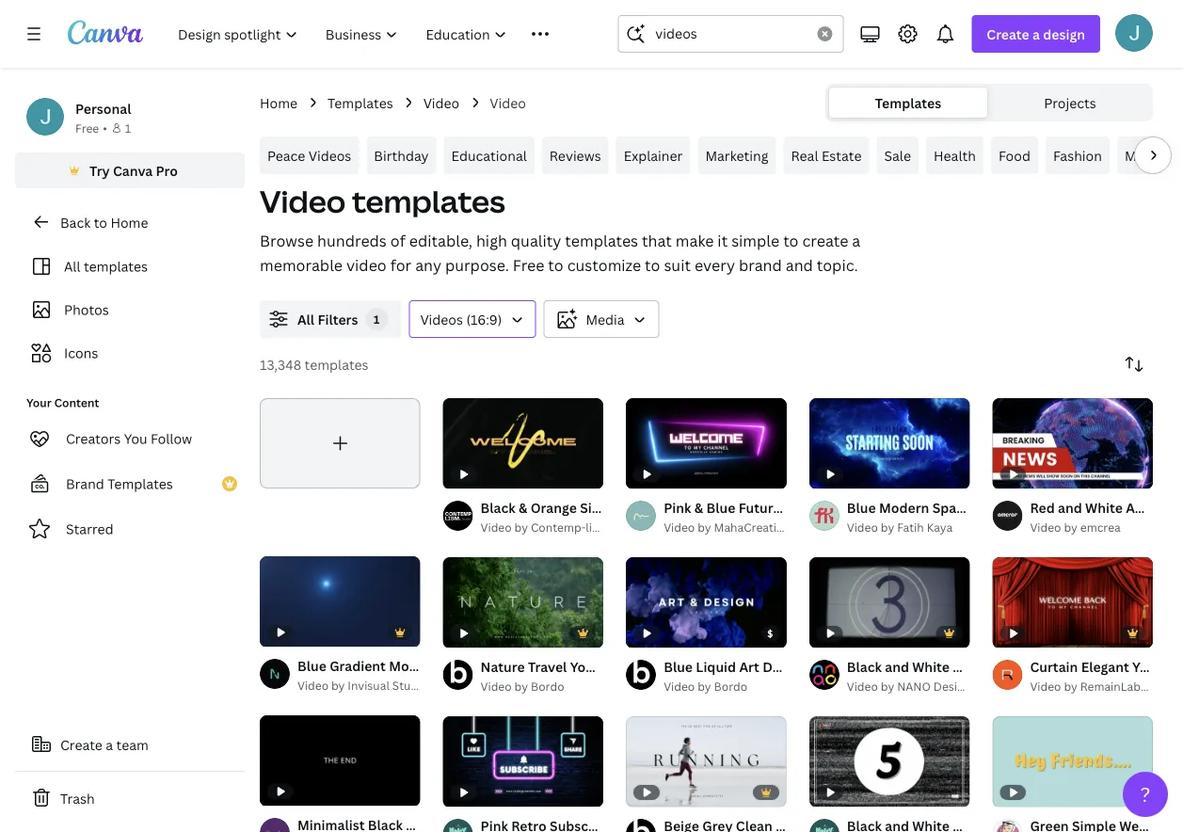 Task type: locate. For each thing, give the bounding box(es) containing it.
video by nano design link
[[847, 677, 971, 696]]

1 vertical spatial a
[[852, 231, 861, 251]]

templates for all
[[84, 257, 148, 275]]

explainer
[[624, 146, 683, 164]]

0 vertical spatial 1
[[125, 120, 131, 136]]

video by bordo link for mahacreative
[[664, 677, 787, 696]]

1 horizontal spatial a
[[852, 231, 861, 251]]

1 horizontal spatial intro
[[667, 657, 698, 675]]

create inside button
[[60, 736, 102, 754]]

templates up 'editable,'
[[352, 181, 505, 222]]

sale
[[884, 146, 911, 164]]

brand templates
[[66, 475, 173, 493]]

real estate link
[[784, 136, 869, 174]]

photos link
[[26, 292, 233, 328]]

youtube right modern
[[442, 656, 496, 674]]

video inside video templates browse hundreds of editable, high quality templates that make it simple to create a memorable video for any purpose. free to customize to suit every brand and topic.
[[260, 181, 346, 222]]

1 filter options selected element
[[366, 308, 388, 330]]

0 horizontal spatial free
[[75, 120, 99, 136]]

templates up 'birthday' link
[[328, 94, 393, 112]]

2 horizontal spatial a
[[1033, 25, 1040, 43]]

media button
[[544, 300, 660, 338]]

templates up photos 'link'
[[84, 257, 148, 275]]

0 horizontal spatial create
[[60, 736, 102, 754]]

create left team
[[60, 736, 102, 754]]

real estate
[[791, 146, 862, 164]]

reviews link
[[542, 136, 609, 174]]

customize
[[567, 255, 641, 275]]

0 vertical spatial videos
[[309, 146, 351, 164]]

video by nano design
[[847, 678, 971, 694]]

video by remainlabs studio
[[1030, 678, 1183, 694]]

youtube right travel
[[570, 657, 624, 675]]

john smith image
[[1115, 14, 1153, 52]]

1 bordo from the left
[[531, 678, 564, 694]]

0 horizontal spatial youtube
[[442, 656, 496, 674]]

videos left (16:9)
[[420, 310, 463, 328]]

video by emcrea link
[[1030, 518, 1153, 537]]

Sort by button
[[1115, 345, 1153, 383]]

youtube inside nature travel youtube video intro video by bordo
[[570, 657, 624, 675]]

create left design on the top right of the page
[[987, 25, 1030, 43]]

video by contemp-lism link
[[481, 518, 608, 537]]

1 horizontal spatial youtube
[[570, 657, 624, 675]]

intro for blue gradient modern youtube intro
[[499, 656, 531, 674]]

nano
[[897, 678, 931, 694]]

1 vertical spatial home
[[110, 213, 148, 231]]

0 vertical spatial a
[[1033, 25, 1040, 43]]

all left the filters
[[297, 310, 314, 328]]

free •
[[75, 120, 107, 136]]

13,348
[[260, 355, 301, 373]]

free down quality
[[513, 255, 544, 275]]

studio right remainlabs
[[1149, 678, 1183, 694]]

0 horizontal spatial intro
[[499, 656, 531, 674]]

to down quality
[[548, 255, 564, 275]]

intro for nature travel youtube video intro
[[667, 657, 698, 675]]

0 horizontal spatial all
[[64, 257, 80, 275]]

create a team
[[60, 736, 149, 754]]

1 vertical spatial free
[[513, 255, 544, 275]]

blue gradient modern youtube intro video by invisual studio
[[297, 656, 531, 693]]

1 horizontal spatial home
[[260, 94, 298, 112]]

educational
[[451, 146, 527, 164]]

0 horizontal spatial a
[[106, 736, 113, 754]]

0 horizontal spatial videos
[[309, 146, 351, 164]]

1 vertical spatial videos
[[420, 310, 463, 328]]

video by mahacreative link
[[664, 518, 789, 537]]

free
[[75, 120, 99, 136], [513, 255, 544, 275]]

1 horizontal spatial 1
[[374, 311, 380, 327]]

2 vertical spatial a
[[106, 736, 113, 754]]

creators
[[66, 430, 121, 448]]

video
[[423, 94, 460, 112], [490, 94, 526, 112], [260, 181, 346, 222], [481, 519, 512, 535], [664, 519, 695, 535], [847, 519, 878, 535], [1030, 519, 1061, 535], [627, 657, 664, 675], [297, 677, 329, 693], [481, 678, 512, 694], [664, 678, 695, 694], [847, 678, 878, 694], [1030, 678, 1061, 694]]

home up all templates link
[[110, 213, 148, 231]]

video by bordo link down travel
[[481, 677, 604, 696]]

home
[[260, 94, 298, 112], [110, 213, 148, 231]]

2 bordo from the left
[[714, 678, 748, 694]]

2 video by bordo link from the left
[[664, 677, 787, 696]]

peace
[[267, 146, 305, 164]]

video by emcrea
[[1030, 519, 1121, 535]]

remainlabs
[[1080, 678, 1146, 694]]

1 vertical spatial create
[[60, 736, 102, 754]]

1 vertical spatial 1
[[374, 311, 380, 327]]

all for all filters
[[297, 310, 314, 328]]

video by fatih kaya link
[[847, 518, 970, 537]]

home link
[[260, 92, 298, 113]]

marketing
[[705, 146, 769, 164]]

create a team button
[[15, 726, 245, 763]]

1 horizontal spatial videos
[[420, 310, 463, 328]]

None search field
[[618, 15, 844, 53]]

that
[[642, 231, 672, 251]]

all
[[64, 257, 80, 275], [297, 310, 314, 328]]

canva
[[113, 161, 153, 179]]

0 vertical spatial home
[[260, 94, 298, 112]]

1 video by bordo link from the left
[[481, 677, 604, 696]]

0 horizontal spatial video by bordo link
[[481, 677, 604, 696]]

pro
[[156, 161, 178, 179]]

by for video by bordo
[[698, 678, 711, 694]]

back
[[60, 213, 91, 231]]

1 horizontal spatial create
[[987, 25, 1030, 43]]

create inside dropdown button
[[987, 25, 1030, 43]]

templates for video
[[352, 181, 505, 222]]

makeup
[[1125, 146, 1175, 164]]

create for create a design
[[987, 25, 1030, 43]]

a left team
[[106, 736, 113, 754]]

studio down blue gradient modern youtube intro link
[[392, 677, 428, 693]]

templates
[[328, 94, 393, 112], [875, 94, 941, 112], [108, 475, 173, 493]]

media
[[586, 310, 625, 328]]

templates down the filters
[[305, 355, 369, 373]]

intro inside nature travel youtube video intro video by bordo
[[667, 657, 698, 675]]

a up the topic.
[[852, 231, 861, 251]]

1 horizontal spatial bordo
[[714, 678, 748, 694]]

brand
[[739, 255, 782, 275]]

0 horizontal spatial templates
[[108, 475, 173, 493]]

1 right the filters
[[374, 311, 380, 327]]

icons link
[[26, 335, 233, 371]]

? button
[[1123, 772, 1168, 817]]

templates up sale
[[875, 94, 941, 112]]

educational link
[[444, 136, 534, 174]]

templates down you
[[108, 475, 173, 493]]

back to home
[[60, 213, 148, 231]]

studio
[[392, 677, 428, 693], [1149, 678, 1183, 694]]

free left •
[[75, 120, 99, 136]]

1 horizontal spatial all
[[297, 310, 314, 328]]

1 vertical spatial all
[[297, 310, 314, 328]]

0 horizontal spatial home
[[110, 213, 148, 231]]

intro inside blue gradient modern youtube intro video by invisual studio
[[499, 656, 531, 674]]

1 horizontal spatial free
[[513, 255, 544, 275]]

it
[[718, 231, 728, 251]]

a inside dropdown button
[[1033, 25, 1040, 43]]

invisual
[[348, 677, 390, 693]]

nature travel youtube video intro video by bordo
[[481, 657, 698, 694]]

0 horizontal spatial studio
[[392, 677, 428, 693]]

templates
[[352, 181, 505, 222], [565, 231, 638, 251], [84, 257, 148, 275], [305, 355, 369, 373]]

top level navigation element
[[166, 15, 573, 53], [166, 15, 573, 53]]

Search search field
[[656, 16, 806, 52]]

follow
[[151, 430, 192, 448]]

to right back
[[94, 213, 107, 231]]

starred
[[66, 520, 114, 538]]

videos right peace
[[309, 146, 351, 164]]

trash
[[60, 789, 95, 807]]

0 horizontal spatial 1
[[125, 120, 131, 136]]

video by fatih kaya
[[847, 519, 953, 535]]

a inside button
[[106, 736, 113, 754]]

0 horizontal spatial bordo
[[531, 678, 564, 694]]

0 vertical spatial create
[[987, 25, 1030, 43]]

create
[[987, 25, 1030, 43], [60, 736, 102, 754]]

team
[[116, 736, 149, 754]]

all templates link
[[26, 249, 233, 284]]

intro
[[499, 656, 531, 674], [667, 657, 698, 675]]

youtube
[[442, 656, 496, 674], [570, 657, 624, 675]]

0 vertical spatial all
[[64, 257, 80, 275]]

video inside blue gradient modern youtube intro video by invisual studio
[[297, 677, 329, 693]]

1 horizontal spatial video by bordo link
[[664, 677, 787, 696]]

a
[[1033, 25, 1040, 43], [852, 231, 861, 251], [106, 736, 113, 754]]

home up peace
[[260, 94, 298, 112]]

your
[[26, 395, 52, 410]]

sale link
[[877, 136, 919, 174]]

all down back
[[64, 257, 80, 275]]

video by bordo link down '$'
[[664, 677, 787, 696]]

try
[[89, 161, 110, 179]]

1 right •
[[125, 120, 131, 136]]

blue gradient modern youtube intro link
[[297, 655, 531, 676]]

a left design on the top right of the page
[[1033, 25, 1040, 43]]

templates inside all templates link
[[84, 257, 148, 275]]



Task type: describe. For each thing, give the bounding box(es) containing it.
by for video by remainlabs studio
[[1064, 678, 1078, 694]]

health link
[[926, 136, 984, 174]]

templates link
[[328, 92, 393, 113]]

reviews
[[550, 146, 601, 164]]

video
[[346, 255, 387, 275]]

to left suit
[[645, 255, 660, 275]]

by for video by mahacreative
[[698, 519, 711, 535]]

kaya
[[927, 519, 953, 535]]

content
[[54, 395, 99, 410]]

back to home link
[[15, 203, 245, 241]]

0 vertical spatial free
[[75, 120, 99, 136]]

trash link
[[15, 779, 245, 817]]

by for video by emcrea
[[1064, 519, 1078, 535]]

a for team
[[106, 736, 113, 754]]

makeup &
[[1125, 146, 1183, 164]]

templates for 13,348
[[305, 355, 369, 373]]

birthday link
[[367, 136, 436, 174]]

topic.
[[817, 255, 858, 275]]

health
[[934, 146, 976, 164]]

blue
[[297, 656, 326, 674]]

youtube inside blue gradient modern youtube intro video by invisual studio
[[442, 656, 496, 674]]

studio inside blue gradient modern youtube intro video by invisual studio
[[392, 677, 428, 693]]

travel
[[528, 657, 567, 675]]

brand templates link
[[15, 465, 245, 503]]

food
[[999, 146, 1031, 164]]

try canva pro button
[[15, 152, 245, 188]]

1 inside 1 filter options selected element
[[374, 311, 380, 327]]

icons
[[64, 344, 98, 362]]

of
[[390, 231, 405, 251]]

1 horizontal spatial studio
[[1149, 678, 1183, 694]]

make
[[676, 231, 714, 251]]

browse
[[260, 231, 314, 251]]

all templates
[[64, 257, 148, 275]]

free inside video templates browse hundreds of editable, high quality templates that make it simple to create a memorable video for any purpose. free to customize to suit every brand and topic.
[[513, 255, 544, 275]]

for
[[390, 255, 412, 275]]

and
[[786, 255, 813, 275]]

templates up customize
[[565, 231, 638, 251]]

filters
[[318, 310, 358, 328]]

editable,
[[409, 231, 473, 251]]

?
[[1140, 781, 1151, 808]]

starred link
[[15, 510, 245, 548]]

&
[[1178, 146, 1183, 164]]

video by bordo link for contemp-
[[481, 677, 604, 696]]

peace videos
[[267, 146, 351, 164]]

create
[[802, 231, 848, 251]]

purpose.
[[445, 255, 509, 275]]

lism
[[586, 519, 608, 535]]

2 horizontal spatial templates
[[875, 94, 941, 112]]

videos (16:9) button
[[409, 300, 536, 338]]

fashion
[[1053, 146, 1102, 164]]

personal
[[75, 99, 131, 117]]

contemp-
[[531, 519, 586, 535]]

explainer link
[[616, 136, 690, 174]]

video by contemp-lism
[[481, 519, 608, 535]]

a inside video templates browse hundreds of editable, high quality templates that make it simple to create a memorable video for any purpose. free to customize to suit every brand and topic.
[[852, 231, 861, 251]]

modern
[[389, 656, 439, 674]]

all for all templates
[[64, 257, 80, 275]]

emcrea
[[1080, 519, 1121, 535]]

quality
[[511, 231, 561, 251]]

to up and
[[783, 231, 799, 251]]

real
[[791, 146, 818, 164]]

creators you follow
[[66, 430, 192, 448]]

brand
[[66, 475, 104, 493]]

create a design
[[987, 25, 1085, 43]]

by for video by contemp-lism
[[515, 519, 528, 535]]

you
[[124, 430, 147, 448]]

fashion link
[[1046, 136, 1110, 174]]

gradient
[[330, 656, 386, 674]]

design
[[934, 678, 971, 694]]

by for video by fatih kaya
[[881, 519, 894, 535]]

create for create a team
[[60, 736, 102, 754]]

home inside back to home link
[[110, 213, 148, 231]]

a for design
[[1033, 25, 1040, 43]]

fatih
[[897, 519, 924, 535]]

suit
[[664, 255, 691, 275]]

by inside nature travel youtube video intro video by bordo
[[515, 678, 528, 694]]

projects link
[[991, 88, 1149, 118]]

videos inside button
[[420, 310, 463, 328]]

simple
[[732, 231, 780, 251]]

video by remainlabs studio link
[[1030, 677, 1183, 696]]

marketing link
[[698, 136, 776, 174]]

high
[[476, 231, 507, 251]]

birthday
[[374, 146, 429, 164]]

makeup & link
[[1117, 136, 1183, 174]]

video templates browse hundreds of editable, high quality templates that make it simple to create a memorable video for any purpose. free to customize to suit every brand and topic.
[[260, 181, 861, 275]]

design
[[1043, 25, 1085, 43]]

any
[[415, 255, 441, 275]]

videos (16:9)
[[420, 310, 502, 328]]

by for video by nano design
[[881, 678, 894, 694]]

1 horizontal spatial templates
[[328, 94, 393, 112]]

food link
[[991, 136, 1038, 174]]

bordo inside nature travel youtube video intro video by bordo
[[531, 678, 564, 694]]

(16:9)
[[466, 310, 502, 328]]

hundreds
[[317, 231, 387, 251]]

video by invisual studio link
[[297, 676, 428, 695]]

by inside blue gradient modern youtube intro video by invisual studio
[[331, 677, 345, 693]]



Task type: vqa. For each thing, say whether or not it's contained in the screenshot.
John Smith Image
yes



